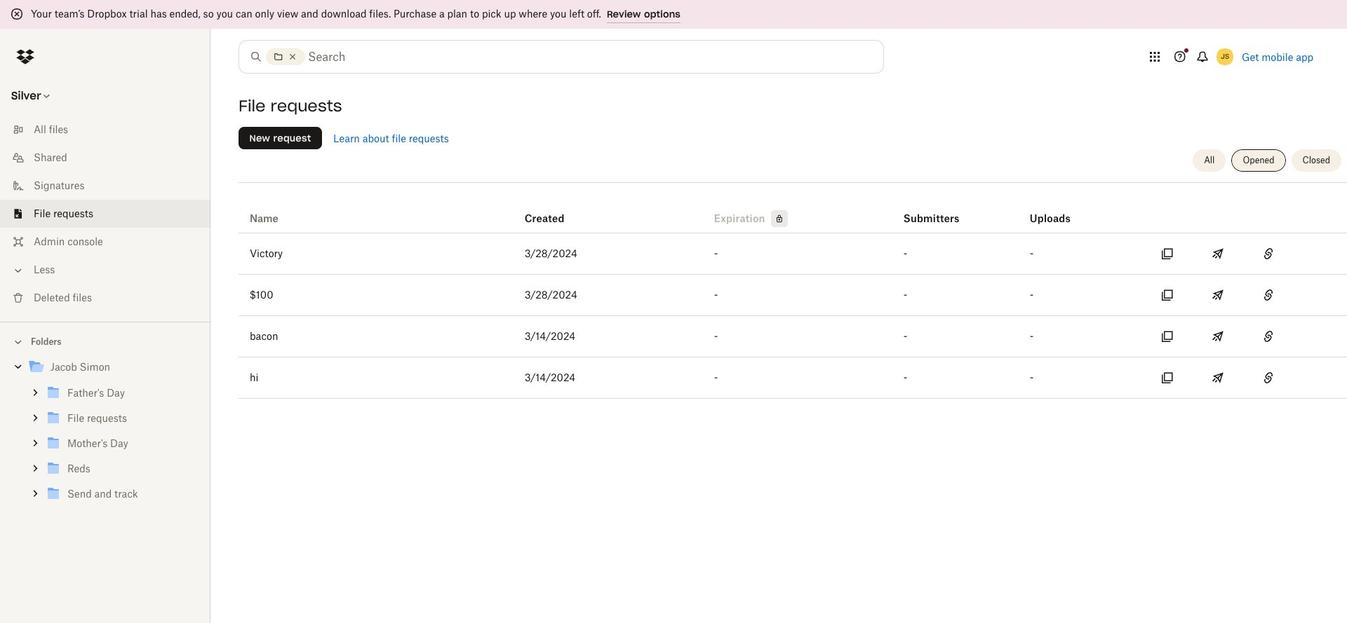 Task type: describe. For each thing, give the bounding box(es) containing it.
2 column header from the left
[[1030, 194, 1086, 227]]

send email image
[[1210, 246, 1226, 262]]

copy email image for send email image
[[1159, 246, 1176, 262]]

1 row from the top
[[239, 188, 1347, 234]]

cell for second row from the bottom of the page
[[1297, 316, 1347, 357]]

pro trial element
[[765, 210, 788, 227]]

copy link image for 1st send email icon from the top
[[1260, 287, 1277, 304]]

copy link image for send email icon associated with first copy email image
[[1260, 328, 1277, 345]]

send email image for 2nd copy email image from the top of the page
[[1210, 370, 1226, 387]]

2 copy email image from the top
[[1159, 370, 1176, 387]]

5 row from the top
[[239, 358, 1347, 399]]

dropbox image
[[11, 43, 39, 71]]



Task type: vqa. For each thing, say whether or not it's contained in the screenshot.
On corresponding to On by default
no



Task type: locate. For each thing, give the bounding box(es) containing it.
0 vertical spatial cell
[[1297, 234, 1347, 274]]

1 vertical spatial copy link image
[[1260, 328, 1277, 345]]

3 row from the top
[[239, 275, 1347, 316]]

2 vertical spatial copy link image
[[1260, 370, 1277, 387]]

cell
[[1297, 234, 1347, 274], [1297, 316, 1347, 357]]

cell for 2nd row from the top of the page
[[1297, 234, 1347, 274]]

1 cell from the top
[[1297, 234, 1347, 274]]

group
[[0, 380, 210, 507]]

row group
[[239, 234, 1347, 399]]

less image
[[11, 264, 25, 278]]

1 vertical spatial send email image
[[1210, 328, 1226, 345]]

0 horizontal spatial column header
[[904, 194, 960, 227]]

column header
[[904, 194, 960, 227], [1030, 194, 1086, 227]]

list item
[[0, 200, 210, 228]]

2 copy email image from the top
[[1159, 287, 1176, 304]]

list
[[0, 107, 210, 322]]

1 vertical spatial copy email image
[[1159, 287, 1176, 304]]

copy email image
[[1159, 328, 1176, 345], [1159, 370, 1176, 387]]

2 row from the top
[[239, 234, 1347, 275]]

0 vertical spatial copy link image
[[1260, 287, 1277, 304]]

0 vertical spatial send email image
[[1210, 287, 1226, 304]]

alert
[[0, 0, 1347, 29]]

3 send email image from the top
[[1210, 370, 1226, 387]]

1 horizontal spatial column header
[[1030, 194, 1086, 227]]

table
[[239, 188, 1347, 399]]

0 vertical spatial copy email image
[[1159, 246, 1176, 262]]

2 cell from the top
[[1297, 316, 1347, 357]]

1 send email image from the top
[[1210, 287, 1226, 304]]

2 send email image from the top
[[1210, 328, 1226, 345]]

3 copy link image from the top
[[1260, 370, 1277, 387]]

1 vertical spatial copy email image
[[1159, 370, 1176, 387]]

row
[[239, 188, 1347, 234], [239, 234, 1347, 275], [239, 275, 1347, 316], [239, 316, 1347, 358], [239, 358, 1347, 399]]

copy link image
[[1260, 287, 1277, 304], [1260, 328, 1277, 345], [1260, 370, 1277, 387]]

copy email image
[[1159, 246, 1176, 262], [1159, 287, 1176, 304]]

2 vertical spatial send email image
[[1210, 370, 1226, 387]]

1 vertical spatial cell
[[1297, 316, 1347, 357]]

1 copy link image from the top
[[1260, 287, 1277, 304]]

2 copy link image from the top
[[1260, 328, 1277, 345]]

send email image for first copy email image
[[1210, 328, 1226, 345]]

4 row from the top
[[239, 316, 1347, 358]]

Search in folder "Jacob Simon" text field
[[308, 48, 855, 65]]

copy link image
[[1260, 246, 1277, 262]]

copy email image for 1st send email icon from the top
[[1159, 287, 1176, 304]]

0 vertical spatial copy email image
[[1159, 328, 1176, 345]]

1 column header from the left
[[904, 194, 960, 227]]

1 copy email image from the top
[[1159, 328, 1176, 345]]

send email image
[[1210, 287, 1226, 304], [1210, 328, 1226, 345], [1210, 370, 1226, 387]]

copy link image for send email icon corresponding to 2nd copy email image from the top of the page
[[1260, 370, 1277, 387]]

1 copy email image from the top
[[1159, 246, 1176, 262]]



